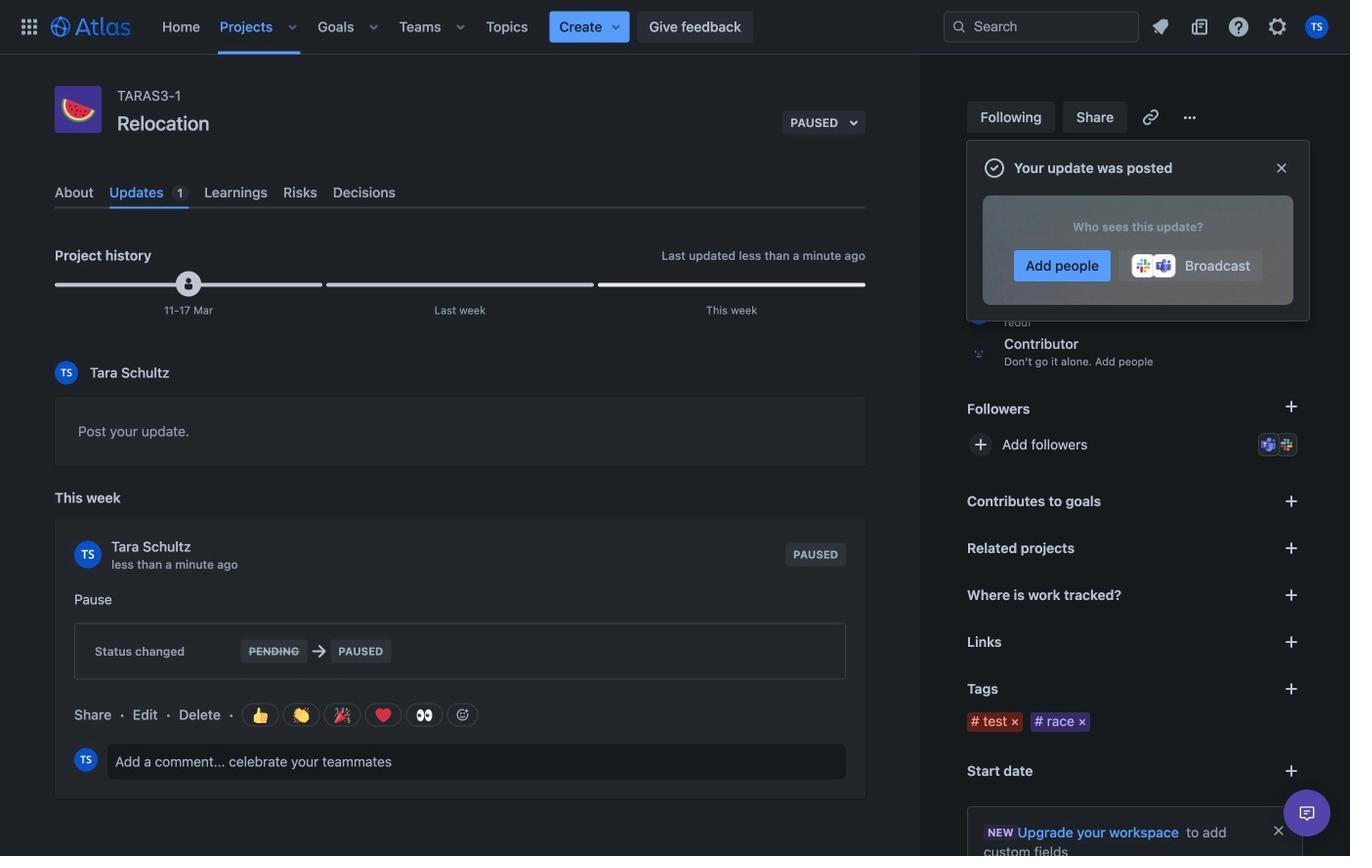 Task type: locate. For each thing, give the bounding box(es) containing it.
tab list
[[47, 176, 874, 209]]

settings image
[[1266, 15, 1290, 39]]

:clap: image
[[294, 707, 309, 723]]

account image
[[1306, 15, 1329, 39]]

added new contributor image
[[181, 276, 196, 292]]

:heart: image
[[376, 707, 391, 723]]

Search field
[[944, 11, 1139, 43]]

add a follower image
[[1280, 395, 1304, 418]]

:heart: image
[[376, 707, 391, 723]]

add reaction image
[[455, 707, 471, 723]]

:eyes: image
[[417, 707, 432, 723], [417, 707, 432, 723]]

None search field
[[944, 11, 1139, 43]]

:tada: image
[[335, 707, 350, 723]]

banner
[[0, 0, 1351, 55]]

notifications image
[[1149, 15, 1173, 39]]

your update was posted image
[[983, 156, 1007, 180]]

close banner image
[[1271, 823, 1287, 838]]

close dialog image
[[1274, 160, 1290, 176]]

close tag image
[[1075, 714, 1091, 730]]

switch to... image
[[18, 15, 41, 39]]



Task type: vqa. For each thing, say whether or not it's contained in the screenshot.
townsquare icon
no



Task type: describe. For each thing, give the bounding box(es) containing it.
add follower image
[[969, 433, 993, 456]]

close tag image
[[1008, 714, 1023, 730]]

:clap: image
[[294, 707, 309, 723]]

msteams logo showing  channels are connected to this project image
[[1262, 437, 1277, 452]]

search image
[[952, 19, 967, 35]]

:thumbsup: image
[[253, 707, 268, 723]]

Main content area, start typing to enter text. text field
[[78, 420, 842, 450]]

open intercom messenger image
[[1296, 801, 1319, 825]]

:thumbsup: image
[[253, 707, 268, 723]]

top element
[[12, 0, 944, 54]]

:tada: image
[[335, 707, 350, 723]]

help image
[[1227, 15, 1251, 39]]

changed to image
[[307, 640, 331, 663]]

set start date image
[[1280, 759, 1304, 783]]

slack logo showing nan channels are connected to this project image
[[1279, 437, 1295, 452]]



